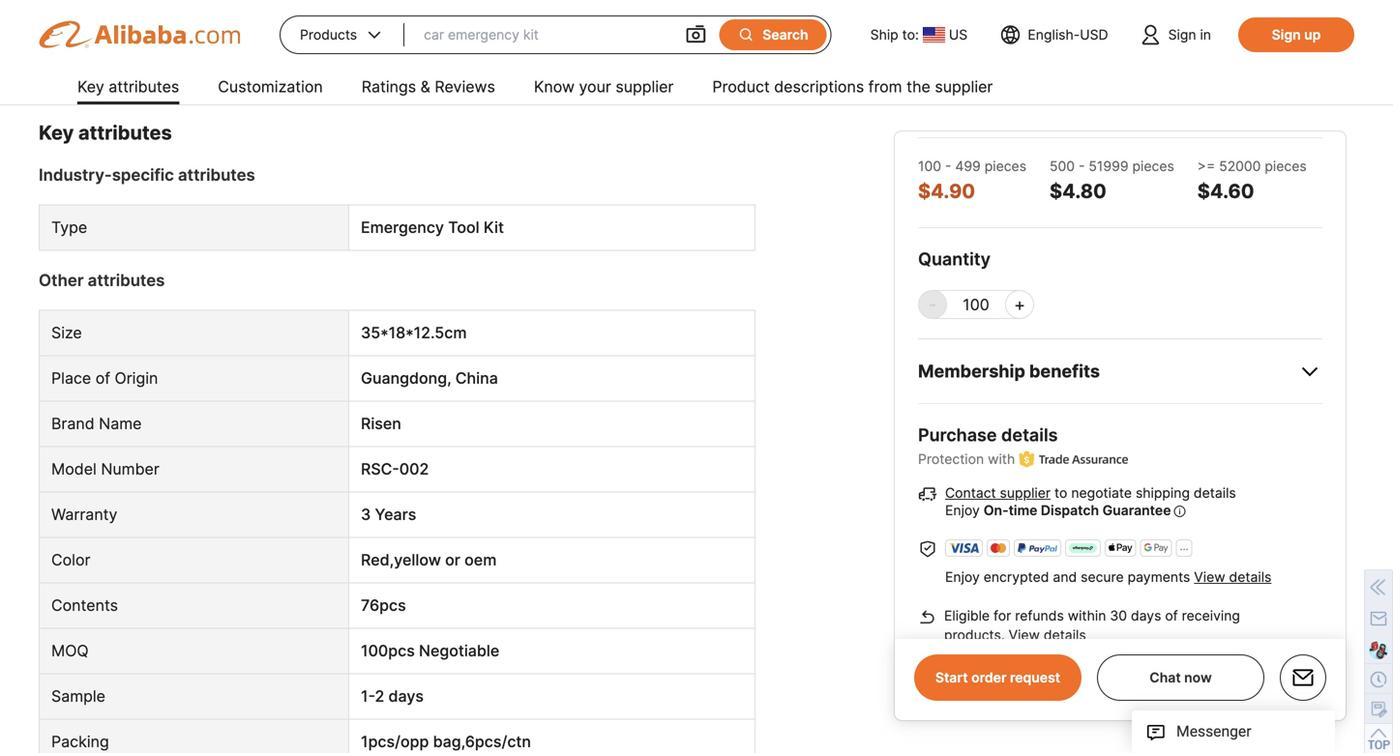 Task type: describe. For each thing, give the bounding box(es) containing it.
type
[[51, 218, 87, 237]]

sample
[[51, 687, 105, 706]]

negotiable
[[419, 642, 500, 661]]

days inside eligible for refunds within 30 days of receiving products.
[[1131, 608, 1161, 625]]

100 inside $13.98 - $16.89 min. order : 100 pieces
[[495, 41, 519, 57]]

ratings & reviews
[[362, 77, 495, 96]]

your
[[579, 77, 611, 96]]

and
[[1053, 570, 1077, 586]]

sign up
[[1272, 27, 1321, 43]]

1 horizontal spatial key
[[77, 77, 104, 96]]

0 horizontal spatial of
[[96, 369, 110, 388]]

100pcs
[[361, 642, 415, 661]]

key attributes link
[[77, 70, 179, 108]]

payments
[[1128, 570, 1190, 586]]

other
[[39, 270, 84, 290]]

$4.60
[[1198, 179, 1254, 203]]

start
[[936, 670, 968, 686]]

know your supplier link
[[534, 70, 674, 108]]

purchase details
[[918, 425, 1058, 446]]

of inside eligible for refunds within 30 days of receiving products.
[[1165, 608, 1178, 625]]

products 
[[300, 25, 384, 45]]

$18.83
[[815, 16, 867, 35]]

- for $4.00
[[88, 16, 95, 35]]

2
[[375, 687, 384, 706]]

start order request
[[936, 670, 1061, 686]]

now
[[1184, 670, 1212, 686]]

warranty
[[51, 505, 117, 524]]

: inside $9.50 min. order : 20 pieces
[[298, 41, 301, 57]]

0 horizontal spatial view
[[1009, 628, 1040, 644]]

chat now button
[[1150, 670, 1212, 686]]

negotiate
[[1071, 485, 1132, 502]]

model number
[[51, 460, 159, 479]]

attributes down $4.00 - $13.50 min. order : 20 pieces
[[109, 77, 179, 96]]

20 inside $9.50 min. order : 20 pieces
[[301, 41, 318, 57]]

&
[[421, 77, 430, 96]]

$9.50
[[233, 16, 278, 35]]

contact supplier to negotiate shipping details
[[945, 485, 1236, 502]]

sign for sign in
[[1168, 27, 1196, 43]]

eligible
[[944, 608, 990, 625]]

model
[[51, 460, 97, 479]]

eligible for refunds within 30 days of receiving products.
[[944, 608, 1240, 644]]

product
[[713, 77, 770, 96]]

place of origin
[[51, 369, 158, 388]]

35*18*12.5cm
[[361, 324, 467, 342]]

$18.60
[[621, 16, 673, 35]]

$23.35
[[881, 16, 936, 35]]

other attributes
[[39, 270, 165, 290]]

min. inside $9.50 min. order : 20 pieces
[[233, 41, 260, 57]]

: for $4.00
[[104, 41, 107, 57]]

product descriptions from the supplier link
[[713, 70, 993, 108]]

$13.98
[[427, 16, 479, 35]]

$18.83 - $23.35 min. order : 50 pieces
[[815, 16, 946, 57]]

guangdong,
[[361, 369, 451, 388]]

499
[[955, 158, 981, 175]]

>=
[[1198, 158, 1216, 175]]


[[738, 26, 755, 44]]

- for $18.83
[[870, 16, 878, 35]]

$13.98 - $16.89 min. order : 100 pieces
[[427, 16, 564, 57]]

products
[[300, 27, 357, 43]]

1pcs/opp bag,6pcs/ctn
[[361, 733, 531, 752]]

red,yellow
[[361, 551, 441, 570]]

30
[[1110, 608, 1127, 625]]

us
[[949, 27, 968, 43]]

pieces inside >= 52000 pieces $4.60
[[1265, 158, 1307, 175]]

shipping
[[1136, 485, 1190, 502]]

sign for sign up
[[1272, 27, 1301, 43]]

specific
[[112, 165, 174, 185]]

to
[[1055, 485, 1068, 502]]

min. for $13.98 - $16.89
[[427, 41, 454, 57]]

: for $18.60
[[686, 41, 689, 57]]

100pcs negotiable
[[361, 642, 500, 661]]

ratings
[[362, 77, 416, 96]]

quantity
[[918, 249, 991, 270]]

secure
[[1081, 570, 1124, 586]]

details right shipping
[[1194, 485, 1236, 502]]

order for $4.00
[[69, 41, 104, 57]]

protection
[[918, 451, 984, 468]]


[[365, 25, 384, 45]]

for
[[994, 608, 1011, 625]]

+ button
[[1005, 290, 1034, 319]]

- for $18.60
[[677, 16, 684, 35]]

$4.00
[[39, 16, 85, 35]]

within
[[1068, 608, 1106, 625]]

1 vertical spatial key
[[39, 121, 74, 145]]

in
[[1200, 27, 1211, 43]]

attributes down the key attributes link
[[78, 121, 172, 145]]

>= 52000 pieces $4.60
[[1198, 158, 1307, 203]]

+
[[1014, 294, 1026, 315]]

receiving
[[1182, 608, 1240, 625]]

color
[[51, 551, 90, 570]]

1 horizontal spatial view
[[1194, 570, 1226, 586]]

3
[[361, 505, 371, 524]]

20 inside $4.00 - $13.50 min. order : 20 pieces
[[107, 41, 124, 57]]

origin
[[115, 369, 158, 388]]

ship
[[870, 27, 899, 43]]

to:
[[902, 27, 919, 43]]

order for $18.60
[[651, 41, 686, 57]]

membership
[[918, 361, 1025, 382]]

brand name
[[51, 415, 142, 433]]

pieces inside 500 - 51999 pieces $4.80
[[1133, 158, 1174, 175]]

customization
[[218, 77, 323, 96]]



Task type: locate. For each thing, give the bounding box(es) containing it.
1 sign from the left
[[1168, 27, 1196, 43]]

- inside 500 - 51999 pieces $4.80
[[1079, 158, 1085, 175]]

order down $18.60
[[651, 41, 686, 57]]

tool
[[448, 218, 480, 237]]

pieces right 51999
[[1133, 158, 1174, 175]]

number
[[101, 460, 159, 479]]

-
[[88, 16, 95, 35], [483, 16, 490, 35], [677, 16, 684, 35], [870, 16, 878, 35], [945, 158, 951, 175], [1079, 158, 1085, 175], [929, 294, 937, 315]]

years
[[375, 505, 416, 524]]

pieces inside $13.98 - $16.89 min. order : 100 pieces
[[522, 41, 564, 57]]

supplier
[[616, 77, 674, 96], [935, 77, 993, 96], [1000, 485, 1051, 502]]

with
[[988, 451, 1015, 468]]

50 left to:
[[883, 41, 900, 57]]

2 : from the left
[[298, 41, 301, 57]]

enjoy down contact
[[945, 503, 980, 519]]

min. inside $13.98 - $16.89 min. order : 100 pieces
[[427, 41, 454, 57]]

1 vertical spatial enjoy
[[945, 570, 980, 586]]

1pcs/opp
[[361, 733, 429, 752]]

enjoy up eligible
[[945, 570, 980, 586]]

0 vertical spatial key
[[77, 77, 104, 96]]

pieces left the 
[[322, 41, 364, 57]]

2 20 from the left
[[301, 41, 318, 57]]

min. down $4.00
[[39, 41, 66, 57]]

0 horizontal spatial sign
[[1168, 27, 1196, 43]]

the
[[907, 77, 931, 96]]

request
[[1010, 670, 1061, 686]]

1 horizontal spatial of
[[1165, 608, 1178, 625]]

pieces right 52000
[[1265, 158, 1307, 175]]

51999
[[1089, 158, 1129, 175]]

min. down $13.98
[[427, 41, 454, 57]]

min. for $18.83 - $23.35
[[815, 41, 842, 57]]

20 up customization
[[301, 41, 318, 57]]

100 inside 100 - 499 pieces $4.90
[[918, 158, 941, 175]]

prompt image
[[1174, 502, 1186, 521]]

- left "$16.89"
[[483, 16, 490, 35]]

0 horizontal spatial days
[[389, 687, 424, 706]]

$9.50 min. order : 20 pieces
[[233, 16, 364, 57]]

2 50 from the left
[[883, 41, 900, 57]]

view down refunds
[[1009, 628, 1040, 644]]

: down "$16.89"
[[492, 41, 495, 57]]

car emergency kit text field
[[424, 17, 665, 52]]

sign
[[1168, 27, 1196, 43], [1272, 27, 1301, 43]]

of right place at the left of page
[[96, 369, 110, 388]]

order inside $9.50 min. order : 20 pieces
[[263, 41, 298, 57]]

: inside the $18.60 - $20.40 min. order : 50 pieces
[[686, 41, 689, 57]]

- inside $13.98 - $16.89 min. order : 100 pieces
[[483, 16, 490, 35]]


[[684, 23, 708, 46]]

min. down "$9.50"
[[233, 41, 260, 57]]

52000
[[1219, 158, 1261, 175]]

1 vertical spatial of
[[1165, 608, 1178, 625]]

pieces down $23.35
[[904, 41, 946, 57]]

1 enjoy from the top
[[945, 503, 980, 519]]

1 horizontal spatial supplier
[[935, 77, 993, 96]]

order down $13.98
[[457, 41, 492, 57]]

: for $18.83
[[880, 41, 883, 57]]

bag,6pcs/ctn
[[433, 733, 531, 752]]

pieces inside $18.83 - $23.35 min. order : 50 pieces
[[904, 41, 946, 57]]

know
[[534, 77, 575, 96]]

min. inside the $18.60 - $20.40 min. order : 50 pieces
[[621, 41, 648, 57]]

0 vertical spatial view
[[1194, 570, 1226, 586]]

ratings & reviews link
[[362, 70, 495, 108]]

start order request button
[[914, 655, 1082, 701]]

500 - 51999 pieces $4.80
[[1050, 158, 1174, 203]]

: inside $18.83 - $23.35 min. order : 50 pieces
[[880, 41, 883, 57]]

:
[[104, 41, 107, 57], [298, 41, 301, 57], [492, 41, 495, 57], [686, 41, 689, 57], [880, 41, 883, 57]]

1 horizontal spatial days
[[1131, 608, 1161, 625]]

- left 499 at the right of the page
[[945, 158, 951, 175]]

2 horizontal spatial supplier
[[1000, 485, 1051, 502]]

50 for $23.35
[[883, 41, 900, 57]]

0 horizontal spatial supplier
[[616, 77, 674, 96]]

pieces down "$16.89"
[[522, 41, 564, 57]]

5 : from the left
[[880, 41, 883, 57]]

- inside $4.00 - $13.50 min. order : 20 pieces
[[88, 16, 95, 35]]

days right 30
[[1131, 608, 1161, 625]]

- right 500 at the top right of page
[[1079, 158, 1085, 175]]

contents
[[51, 596, 118, 615]]

pieces right 499 at the right of the page
[[985, 158, 1027, 175]]

: for $13.98
[[492, 41, 495, 57]]

- right $4.00
[[88, 16, 95, 35]]

key attributes down the key attributes link
[[39, 121, 172, 145]]

attributes right "specific"
[[178, 165, 255, 185]]

50 inside $18.83 - $23.35 min. order : 50 pieces
[[883, 41, 900, 57]]

: up customization
[[298, 41, 301, 57]]

order for $13.98
[[457, 41, 492, 57]]

details up receiving
[[1229, 570, 1272, 586]]

pieces inside the $18.60 - $20.40 min. order : 50 pieces
[[710, 41, 752, 57]]

guangdong, china
[[361, 369, 498, 388]]

0 vertical spatial days
[[1131, 608, 1161, 625]]

1 horizontal spatial sign
[[1272, 27, 1301, 43]]

customization link
[[218, 70, 323, 108]]

details up with
[[1001, 425, 1058, 446]]

0 vertical spatial 100
[[495, 41, 519, 57]]

min. inside $4.00 - $13.50 min. order : 20 pieces
[[39, 41, 66, 57]]

: down the $20.40
[[686, 41, 689, 57]]

$16.89
[[494, 16, 546, 35]]

$18.60 - $20.40 min. order : 50 pieces
[[621, 16, 752, 57]]

days
[[1131, 608, 1161, 625], [389, 687, 424, 706]]

- for $13.98
[[483, 16, 490, 35]]

- for 500
[[1079, 158, 1085, 175]]

order inside button
[[972, 670, 1007, 686]]

1 horizontal spatial 20
[[301, 41, 318, 57]]

from
[[869, 77, 902, 96]]

1 vertical spatial 100
[[918, 158, 941, 175]]

days right 2
[[389, 687, 424, 706]]

order inside the $18.60 - $20.40 min. order : 50 pieces
[[651, 41, 686, 57]]

- inside 100 - 499 pieces $4.90
[[945, 158, 951, 175]]

- left 
[[677, 16, 684, 35]]

ship to:
[[870, 27, 919, 43]]

contact
[[945, 485, 996, 502]]

size
[[51, 324, 82, 342]]

pieces
[[128, 41, 170, 57], [322, 41, 364, 57], [522, 41, 564, 57], [710, 41, 752, 57], [904, 41, 946, 57], [985, 158, 1027, 175], [1133, 158, 1174, 175], [1265, 158, 1307, 175]]

1 50 from the left
[[689, 41, 706, 57]]

- right $18.83
[[870, 16, 878, 35]]

3 min. from the left
[[427, 41, 454, 57]]

0 vertical spatial of
[[96, 369, 110, 388]]

100 - 499 pieces $4.90
[[918, 158, 1027, 203]]

None text field
[[947, 295, 1005, 314]]

order down $4.00
[[69, 41, 104, 57]]

product descriptions from the supplier
[[713, 77, 993, 96]]

descriptions
[[774, 77, 864, 96]]

guarantee
[[1103, 503, 1171, 519]]

76pcs
[[361, 596, 406, 615]]

5 min. from the left
[[815, 41, 842, 57]]

chat
[[1150, 670, 1181, 686]]

usd
[[1080, 27, 1108, 43]]

dispatch
[[1041, 503, 1099, 519]]

 search
[[738, 26, 808, 44]]

encrypted
[[984, 570, 1049, 586]]

emergency
[[361, 218, 444, 237]]

sign left up
[[1272, 27, 1301, 43]]

1 vertical spatial key attributes
[[39, 121, 172, 145]]

order inside $4.00 - $13.50 min. order : 20 pieces
[[69, 41, 104, 57]]

order right start
[[972, 670, 1007, 686]]

2 min. from the left
[[233, 41, 260, 57]]

place
[[51, 369, 91, 388]]

know your supplier
[[534, 77, 674, 96]]

pieces inside 100 - 499 pieces $4.90
[[985, 158, 1027, 175]]

details down within
[[1044, 628, 1086, 644]]

0 horizontal spatial key
[[39, 121, 74, 145]]

3 years
[[361, 505, 416, 524]]

50 for $20.40
[[689, 41, 706, 57]]

0 vertical spatial key attributes
[[77, 77, 179, 96]]

2 enjoy from the top
[[945, 570, 980, 586]]

key down $4.00 - $13.50 min. order : 20 pieces
[[77, 77, 104, 96]]

: down the $13.50
[[104, 41, 107, 57]]

english-
[[1028, 27, 1080, 43]]

0 vertical spatial enjoy
[[945, 503, 980, 519]]

: inside $13.98 - $16.89 min. order : 100 pieces
[[492, 41, 495, 57]]

min. down $18.83
[[815, 41, 842, 57]]

industry-specific attributes
[[39, 165, 255, 185]]

min. inside $18.83 - $23.35 min. order : 50 pieces
[[815, 41, 842, 57]]

supplier inside "link"
[[935, 77, 993, 96]]

brand
[[51, 415, 95, 433]]

1-2 days
[[361, 687, 424, 706]]

key up industry-
[[39, 121, 74, 145]]

3 : from the left
[[492, 41, 495, 57]]

of left receiving
[[1165, 608, 1178, 625]]

pieces down the $20.40
[[710, 41, 752, 57]]

enjoy for enjoy encrypted and secure payments view details
[[945, 570, 980, 586]]

100 down "$16.89"
[[495, 41, 519, 57]]

sign in
[[1168, 27, 1211, 43]]

order
[[69, 41, 104, 57], [263, 41, 298, 57], [457, 41, 492, 57], [651, 41, 686, 57], [845, 41, 880, 57], [972, 670, 1007, 686]]

0 horizontal spatial 20
[[107, 41, 124, 57]]

pieces down the $13.50
[[128, 41, 170, 57]]

order inside $18.83 - $23.35 min. order : 50 pieces
[[845, 41, 880, 57]]

- down quantity
[[929, 294, 937, 315]]

supplier right the your
[[616, 77, 674, 96]]

pieces inside $4.00 - $13.50 min. order : 20 pieces
[[128, 41, 170, 57]]

4 min. from the left
[[621, 41, 648, 57]]

: left to:
[[880, 41, 883, 57]]

4 : from the left
[[686, 41, 689, 57]]

key attributes down $4.00 - $13.50 min. order : 20 pieces
[[77, 77, 179, 96]]

benefits
[[1029, 361, 1100, 382]]

50 down the $20.40
[[689, 41, 706, 57]]

membership benefits
[[918, 361, 1100, 382]]

1 : from the left
[[104, 41, 107, 57]]

order inside $13.98 - $16.89 min. order : 100 pieces
[[457, 41, 492, 57]]

risen
[[361, 415, 401, 433]]

order down "$9.50"
[[263, 41, 298, 57]]

1 20 from the left
[[107, 41, 124, 57]]

$4.90
[[918, 179, 975, 203]]

50 inside the $18.60 - $20.40 min. order : 50 pieces
[[689, 41, 706, 57]]

attributes right "other" at top
[[88, 270, 165, 290]]

reviews
[[435, 77, 495, 96]]

min. for $18.60 - $20.40
[[621, 41, 648, 57]]

supplier right the
[[935, 77, 993, 96]]

view up receiving
[[1194, 570, 1226, 586]]

enjoy encrypted and secure payments view details
[[945, 570, 1272, 586]]

min. down $18.60
[[621, 41, 648, 57]]

search
[[763, 27, 808, 43]]

- inside the $18.60 - $20.40 min. order : 50 pieces
[[677, 16, 684, 35]]

supplier up time
[[1000, 485, 1051, 502]]

1 vertical spatial days
[[389, 687, 424, 706]]

1 min. from the left
[[39, 41, 66, 57]]

chat now
[[1150, 670, 1212, 686]]

sign left 'in'
[[1168, 27, 1196, 43]]

1 vertical spatial view
[[1009, 628, 1040, 644]]

order for $18.83
[[845, 41, 880, 57]]

0 horizontal spatial 100
[[495, 41, 519, 57]]

002
[[399, 460, 429, 479]]

rsc-002
[[361, 460, 429, 479]]

0 horizontal spatial 50
[[689, 41, 706, 57]]

: inside $4.00 - $13.50 min. order : 20 pieces
[[104, 41, 107, 57]]

enjoy for enjoy on-time dispatch guarantee
[[945, 503, 980, 519]]

20 down the $13.50
[[107, 41, 124, 57]]

pieces inside $9.50 min. order : 20 pieces
[[322, 41, 364, 57]]

order down $18.83
[[845, 41, 880, 57]]

- inside button
[[929, 294, 937, 315]]

50
[[689, 41, 706, 57], [883, 41, 900, 57]]

view
[[1194, 570, 1226, 586], [1009, 628, 1040, 644]]

china
[[456, 369, 498, 388]]

enjoy
[[945, 503, 980, 519], [945, 570, 980, 586]]

min. for $4.00 - $13.50
[[39, 41, 66, 57]]

$13.50
[[99, 16, 152, 35]]

1 horizontal spatial 100
[[918, 158, 941, 175]]

- for 100
[[945, 158, 951, 175]]

100 up $4.90
[[918, 158, 941, 175]]

- inside $18.83 - $23.35 min. order : 50 pieces
[[870, 16, 878, 35]]

oem
[[465, 551, 497, 570]]

$4.00 - $13.50 min. order : 20 pieces
[[39, 16, 170, 57]]

2 sign from the left
[[1272, 27, 1301, 43]]

1 horizontal spatial 50
[[883, 41, 900, 57]]



Task type: vqa. For each thing, say whether or not it's contained in the screenshot.


